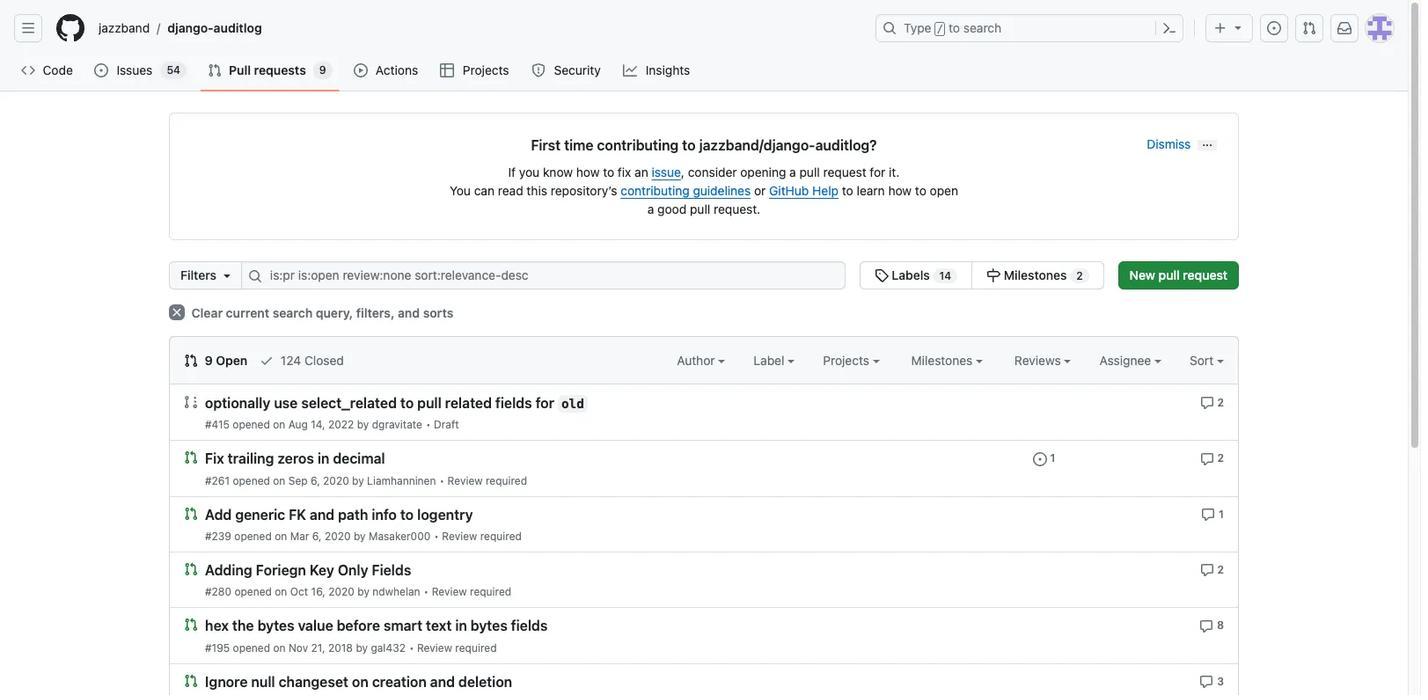 Task type: vqa. For each thing, say whether or not it's contained in the screenshot.


Task type: describe. For each thing, give the bounding box(es) containing it.
homepage image
[[56, 14, 85, 42]]

old
[[562, 397, 584, 411]]

issue opened image
[[1268, 21, 1282, 35]]

notifications image
[[1338, 21, 1352, 35]]

comment image for add generic fk and path info to logentry
[[1202, 508, 1216, 522]]

value
[[298, 618, 333, 634]]

comment image for optionally use select_related to pull related fields for
[[1200, 396, 1215, 411]]

comment image for 2
[[1200, 452, 1215, 466]]

issue opened image for 1
[[1033, 452, 1047, 466]]

label
[[754, 353, 788, 368]]

code link
[[14, 57, 80, 84]]

actions
[[376, 63, 418, 77]]

smart
[[384, 618, 423, 634]]

to right the help
[[842, 183, 854, 198]]

pull
[[229, 63, 251, 77]]

2 link for optionally use select_related to pull related fields for
[[1200, 394, 1225, 411]]

1 for comment image for add generic fk and path info to logentry
[[1219, 508, 1225, 521]]

on inside adding foriegn key only fields #280             opened on oct 16, 2020 by ndwhelan • review required
[[275, 586, 287, 599]]

info
[[372, 507, 397, 523]]

5 open pull request image from the top
[[184, 674, 198, 688]]

• inside 'add generic fk and path info to logentry #239             opened on mar 6, 2020 by masaker000 • review required'
[[434, 530, 439, 543]]

to inside 'add generic fk and path info to logentry #239             opened on mar 6, 2020 by masaker000 • review required'
[[400, 507, 414, 523]]

this
[[527, 183, 548, 198]]

key
[[310, 563, 334, 579]]

0 vertical spatial contributing
[[597, 137, 679, 153]]

hex the bytes value before smart text in bytes fields #195             opened on nov 21, 2018 by gal432 • review required
[[205, 618, 548, 655]]

path
[[338, 507, 368, 523]]

#195
[[205, 641, 230, 655]]

milestone image
[[987, 269, 1001, 283]]

draft link
[[434, 418, 459, 432]]

check image
[[260, 354, 274, 368]]

124
[[281, 353, 301, 368]]

an
[[635, 165, 649, 180]]

django-
[[168, 20, 214, 35]]

jazzband / django-auditlog
[[99, 20, 262, 36]]

3
[[1218, 675, 1225, 688]]

to learn how to open a good pull request.
[[648, 183, 959, 217]]

can
[[474, 183, 495, 198]]

how inside to learn how to open a good pull request.
[[889, 183, 912, 198]]

reviews
[[1015, 353, 1065, 368]]

you can read this repository's contributing guidelines or github help
[[450, 183, 839, 198]]

read
[[498, 183, 523, 198]]

django-auditlog link
[[160, 14, 269, 42]]

ndwhelan
[[373, 586, 420, 599]]

nov
[[289, 641, 308, 655]]

a inside to learn how to open a good pull request.
[[648, 202, 654, 217]]

auditlog?
[[816, 137, 877, 153]]

fix trailing zeros in decimal link
[[205, 451, 385, 467]]

by inside 'add generic fk and path info to logentry #239             opened on mar 6, 2020 by masaker000 • review required'
[[354, 530, 366, 543]]

review required link for adding foriegn key only fields
[[432, 586, 512, 599]]

adding foriegn key only fields link
[[205, 563, 411, 579]]

on left the creation
[[352, 674, 369, 690]]

issue
[[652, 165, 681, 180]]

opened inside 'fix trailing zeros in decimal #261             opened on sep 6, 2020 by liamhanninen • review required'
[[233, 474, 270, 487]]

first time contributing to jazzband/django-auditlog?
[[531, 137, 877, 153]]

dismiss ...
[[1147, 136, 1213, 151]]

projects link
[[434, 57, 518, 84]]

0 vertical spatial 1 link
[[1033, 450, 1056, 466]]

or
[[754, 183, 766, 198]]

by inside 'fix trailing zeros in decimal #261             opened on sep 6, 2020 by liamhanninen • review required'
[[352, 474, 364, 487]]

you
[[450, 183, 471, 198]]

1 vertical spatial contributing
[[621, 183, 690, 198]]

if
[[508, 165, 516, 180]]

you
[[519, 165, 540, 180]]

projects inside popup button
[[823, 353, 873, 368]]

open pull request element for adding
[[184, 562, 198, 577]]

play image
[[354, 63, 368, 77]]

0 vertical spatial request
[[824, 165, 867, 180]]

0 vertical spatial search
[[964, 20, 1002, 35]]

issue link
[[652, 165, 681, 180]]

• inside 'fix trailing zeros in decimal #261             opened on sep 6, 2020 by liamhanninen • review required'
[[440, 474, 445, 487]]

sort
[[1190, 353, 1214, 368]]

required inside 'add generic fk and path info to logentry #239             opened on mar 6, 2020 by masaker000 • review required'
[[480, 530, 522, 543]]

type
[[904, 20, 932, 35]]

generic
[[235, 507, 285, 523]]

issues
[[117, 63, 153, 77]]

select_related
[[301, 396, 397, 411]]

optionally
[[205, 396, 271, 411]]

open
[[216, 353, 248, 368]]

opened inside hex the bytes value before smart text in bytes fields #195             opened on nov 21, 2018 by gal432 • review required
[[233, 641, 270, 655]]

clear current search query, filters, and sorts link
[[169, 305, 454, 320]]

6, inside 'fix trailing zeros in decimal #261             opened on sep 6, 2020 by liamhanninen • review required'
[[311, 474, 320, 487]]

issue opened image for issues
[[95, 63, 109, 77]]

hex
[[205, 618, 229, 634]]

#415
[[205, 418, 230, 432]]

filters
[[180, 268, 217, 283]]

Search all issues text field
[[241, 261, 846, 290]]

Issues search field
[[241, 261, 846, 290]]

review required link for fix trailing zeros in decimal
[[448, 474, 527, 487]]

in inside hex the bytes value before smart text in bytes fields #195             opened on nov 21, 2018 by gal432 • review required
[[455, 618, 467, 634]]

learn
[[857, 183, 885, 198]]

for inside optionally use select_related to pull related fields for old #415             opened on aug 14, 2022 by dgravitate • draft
[[536, 396, 555, 411]]

ignore null changeset on creation and deletion link
[[205, 674, 513, 690]]

changeset
[[279, 674, 349, 690]]

foriegn
[[256, 563, 306, 579]]

open pull request image for hex the bytes value before smart text in bytes fields
[[184, 618, 198, 632]]

opened inside optionally use select_related to pull related fields for old #415             opened on aug 14, 2022 by dgravitate • draft
[[233, 418, 270, 432]]

2 link for adding foriegn key only fields
[[1200, 562, 1225, 578]]

sort button
[[1190, 351, 1225, 370]]

git pull request image
[[1303, 21, 1317, 35]]

required inside 'fix trailing zeros in decimal #261             opened on sep 6, 2020 by liamhanninen • review required'
[[486, 474, 527, 487]]

pull right new
[[1159, 268, 1180, 283]]

tag image
[[875, 269, 889, 283]]

2020 for only
[[329, 586, 355, 599]]

open
[[930, 183, 959, 198]]

jazzband link
[[92, 14, 157, 42]]

help
[[813, 183, 839, 198]]

/ for type
[[937, 23, 944, 35]]

open pull request element for add
[[184, 506, 198, 521]]

by inside optionally use select_related to pull related fields for old #415             opened on aug 14, 2022 by dgravitate • draft
[[357, 418, 369, 432]]

open pull request element for fix
[[184, 450, 198, 465]]

new
[[1130, 268, 1156, 283]]

opening
[[741, 165, 786, 180]]

adding
[[205, 563, 252, 579]]

fields
[[372, 563, 411, 579]]

security link
[[525, 57, 609, 84]]

2018
[[328, 641, 353, 655]]

add
[[205, 507, 232, 523]]

query,
[[316, 305, 353, 320]]

insights
[[646, 63, 690, 77]]

21,
[[311, 641, 325, 655]]

search image
[[248, 269, 262, 283]]

creation
[[372, 674, 427, 690]]

to left open
[[915, 183, 927, 198]]

to right type
[[949, 20, 961, 35]]

add generic fk and path info to logentry #239             opened on mar 6, 2020 by masaker000 • review required
[[205, 507, 522, 543]]

#239
[[205, 530, 231, 543]]

...
[[1203, 136, 1213, 149]]

jazzband/django-
[[699, 137, 816, 153]]

pull inside to learn how to open a good pull request.
[[690, 202, 711, 217]]

review inside 'fix trailing zeros in decimal #261             opened on sep 6, 2020 by liamhanninen • review required'
[[448, 474, 483, 487]]

1 vertical spatial 1 link
[[1202, 506, 1225, 522]]

0 vertical spatial for
[[870, 165, 886, 180]]

milestones button
[[912, 351, 983, 370]]



Task type: locate. For each thing, give the bounding box(es) containing it.
github help link
[[770, 183, 839, 198]]

2 for adding foriegn key only fields
[[1218, 563, 1225, 577]]

required inside hex the bytes value before smart text in bytes fields #195             opened on nov 21, 2018 by gal432 • review required
[[455, 641, 497, 655]]

on left nov
[[273, 641, 286, 655]]

and for filters,
[[398, 305, 420, 320]]

contributing up the an
[[597, 137, 679, 153]]

it.
[[889, 165, 900, 180]]

1 open pull request element from the top
[[184, 450, 198, 465]]

milestones
[[1004, 268, 1067, 283], [912, 353, 976, 368]]

/ inside type / to search
[[937, 23, 944, 35]]

fk
[[289, 507, 306, 523]]

1 horizontal spatial 1
[[1219, 508, 1225, 521]]

logentry
[[417, 507, 473, 523]]

by right 2018
[[356, 641, 368, 655]]

open pull request image left add
[[184, 507, 198, 521]]

pull inside optionally use select_related to pull related fields for old #415             opened on aug 14, 2022 by dgravitate • draft
[[417, 396, 442, 411]]

fields
[[496, 396, 532, 411], [511, 618, 548, 634]]

in right text
[[455, 618, 467, 634]]

by down decimal
[[352, 474, 364, 487]]

2020 inside 'fix trailing zeros in decimal #261             opened on sep 6, 2020 by liamhanninen • review required'
[[323, 474, 349, 487]]

comment image inside 3 link
[[1200, 675, 1214, 689]]

1 2 link from the top
[[1200, 394, 1225, 411]]

• inside adding foriegn key only fields #280             opened on oct 16, 2020 by ndwhelan • review required
[[424, 586, 429, 599]]

1 vertical spatial 1
[[1219, 508, 1225, 521]]

0 vertical spatial 1
[[1051, 452, 1056, 465]]

1 horizontal spatial for
[[870, 165, 886, 180]]

assignee button
[[1100, 351, 1162, 370]]

gal432 link
[[371, 641, 406, 655]]

1 vertical spatial git pull request image
[[184, 354, 198, 368]]

1 link
[[1033, 450, 1056, 466], [1202, 506, 1225, 522]]

dgravitate
[[372, 418, 422, 432]]

1 vertical spatial comment image
[[1200, 675, 1214, 689]]

author
[[677, 353, 719, 368]]

2020 inside adding foriegn key only fields #280             opened on oct 16, 2020 by ndwhelan • review required
[[329, 586, 355, 599]]

open pull request image left adding
[[184, 562, 198, 577]]

ndwhelan link
[[373, 586, 420, 599]]

mar
[[290, 530, 309, 543]]

git pull request image left pull
[[208, 63, 222, 77]]

ignore
[[205, 674, 248, 690]]

opened down "trailing"
[[233, 474, 270, 487]]

to left the fix
[[603, 165, 615, 180]]

by inside adding foriegn key only fields #280             opened on oct 16, 2020 by ndwhelan • review required
[[358, 586, 370, 599]]

list containing jazzband
[[92, 14, 865, 42]]

shield image
[[532, 63, 546, 77]]

0 vertical spatial milestones
[[1004, 268, 1067, 283]]

requests
[[254, 63, 306, 77]]

review required link for hex the bytes value before smart text in bytes fields
[[417, 641, 497, 655]]

None search field
[[169, 261, 1104, 290]]

0 horizontal spatial bytes
[[258, 618, 295, 634]]

1 horizontal spatial in
[[455, 618, 467, 634]]

milestones inside popup button
[[912, 353, 976, 368]]

plus image
[[1214, 21, 1228, 35]]

1 horizontal spatial git pull request image
[[208, 63, 222, 77]]

9 left 'open'
[[205, 353, 213, 368]]

deletion
[[459, 674, 513, 690]]

14,
[[311, 418, 325, 432]]

request.
[[714, 202, 761, 217]]

0 vertical spatial 2020
[[323, 474, 349, 487]]

required
[[486, 474, 527, 487], [480, 530, 522, 543], [470, 586, 512, 599], [455, 641, 497, 655]]

3 open pull request image from the top
[[184, 562, 198, 577]]

to up the ,
[[682, 137, 696, 153]]

comment image
[[1200, 452, 1215, 466], [1200, 675, 1214, 689]]

first
[[531, 137, 561, 153]]

2 vertical spatial 2020
[[329, 586, 355, 599]]

review required link up text
[[432, 586, 512, 599]]

pull up "github help" link
[[800, 165, 820, 180]]

author button
[[677, 351, 726, 370]]

opened down the
[[233, 641, 270, 655]]

command palette image
[[1163, 21, 1177, 35]]

1 vertical spatial 2020
[[325, 530, 351, 543]]

0 horizontal spatial issue opened image
[[95, 63, 109, 77]]

contributing down issue
[[621, 183, 690, 198]]

4 open pull request element from the top
[[184, 617, 198, 632]]

request right new
[[1183, 268, 1228, 283]]

fields up deletion
[[511, 618, 548, 634]]

1 open pull request image from the top
[[184, 451, 198, 465]]

time
[[564, 137, 594, 153]]

new pull request
[[1130, 268, 1228, 283]]

a down you can read this repository's contributing guidelines or github help at the top
[[648, 202, 654, 217]]

if you know how to fix an issue ,           consider opening a pull request for it.
[[508, 165, 900, 180]]

3 2 link from the top
[[1200, 562, 1225, 578]]

pull
[[800, 165, 820, 180], [690, 202, 711, 217], [1159, 268, 1180, 283], [417, 396, 442, 411]]

on inside optionally use select_related to pull related fields for old #415             opened on aug 14, 2022 by dgravitate • draft
[[273, 418, 286, 432]]

1 vertical spatial and
[[310, 507, 335, 523]]

a
[[790, 165, 796, 180], [648, 202, 654, 217]]

opened inside 'add generic fk and path info to logentry #239             opened on mar 6, 2020 by masaker000 • review required'
[[234, 530, 272, 543]]

liamhanninen link
[[367, 474, 436, 487]]

0 horizontal spatial projects
[[463, 63, 509, 77]]

124 closed
[[277, 353, 344, 368]]

to inside optionally use select_related to pull related fields for old #415             opened on aug 14, 2022 by dgravitate • draft
[[400, 396, 414, 411]]

comment image
[[1200, 396, 1215, 411], [1202, 508, 1216, 522], [1200, 564, 1215, 578], [1200, 619, 1214, 633]]

masaker000
[[369, 530, 431, 543]]

a up github
[[790, 165, 796, 180]]

/ inside the jazzband / django-auditlog
[[157, 21, 160, 36]]

/ for jazzband
[[157, 21, 160, 36]]

security
[[554, 63, 601, 77]]

on left oct at the left bottom of page
[[275, 586, 287, 599]]

review inside hex the bytes value before smart text in bytes fields #195             opened on nov 21, 2018 by gal432 • review required
[[417, 641, 452, 655]]

2 link
[[1200, 394, 1225, 411], [1200, 450, 1225, 466], [1200, 562, 1225, 578]]

for left the it.
[[870, 165, 886, 180]]

by inside hex the bytes value before smart text in bytes fields #195             opened on nov 21, 2018 by gal432 • review required
[[356, 641, 368, 655]]

open pull request image left ignore on the left bottom
[[184, 674, 198, 688]]

2 vertical spatial and
[[430, 674, 455, 690]]

triangle down image
[[220, 269, 234, 283]]

projects right table image
[[463, 63, 509, 77]]

1 horizontal spatial how
[[889, 183, 912, 198]]

1 horizontal spatial and
[[398, 305, 420, 320]]

bytes right text
[[471, 618, 508, 634]]

1 comment image from the top
[[1200, 452, 1215, 466]]

oct
[[290, 586, 308, 599]]

current
[[226, 305, 270, 320]]

and inside 'add generic fk and path info to logentry #239             opened on mar 6, 2020 by masaker000 • review required'
[[310, 507, 335, 523]]

0 vertical spatial projects
[[463, 63, 509, 77]]

1 vertical spatial milestones
[[912, 353, 976, 368]]

by right 2022
[[357, 418, 369, 432]]

milestones for milestones
[[912, 353, 976, 368]]

/ right type
[[937, 23, 944, 35]]

0 horizontal spatial search
[[273, 305, 313, 320]]

opened inside adding foriegn key only fields #280             opened on oct 16, 2020 by ndwhelan • review required
[[235, 586, 272, 599]]

ignore null changeset on creation and deletion
[[205, 674, 513, 690]]

graph image
[[623, 63, 638, 77]]

2020 down decimal
[[323, 474, 349, 487]]

reviews button
[[1015, 351, 1072, 370]]

1 bytes from the left
[[258, 618, 295, 634]]

1 horizontal spatial request
[[1183, 268, 1228, 283]]

2 horizontal spatial and
[[430, 674, 455, 690]]

1 vertical spatial 2 link
[[1200, 450, 1225, 466]]

request up the help
[[824, 165, 867, 180]]

review up text
[[432, 586, 467, 599]]

and right fk
[[310, 507, 335, 523]]

2022
[[328, 418, 354, 432]]

• down smart
[[409, 641, 414, 655]]

opened
[[233, 418, 270, 432], [233, 474, 270, 487], [234, 530, 272, 543], [235, 586, 272, 599], [233, 641, 270, 655]]

1 vertical spatial for
[[536, 396, 555, 411]]

open pull request element left the fix
[[184, 450, 198, 465]]

open pull request image
[[184, 451, 198, 465], [184, 507, 198, 521], [184, 562, 198, 577], [184, 618, 198, 632], [184, 674, 198, 688]]

only
[[338, 563, 368, 579]]

open pull request element
[[184, 450, 198, 465], [184, 506, 198, 521], [184, 562, 198, 577], [184, 617, 198, 632], [184, 673, 198, 688]]

review required link for add generic fk and path info to logentry
[[442, 530, 522, 543]]

milestones right milestone icon
[[1004, 268, 1067, 283]]

1 vertical spatial how
[[889, 183, 912, 198]]

1 vertical spatial fields
[[511, 618, 548, 634]]

review required link down text
[[417, 641, 497, 655]]

none search field containing filters
[[169, 261, 1104, 290]]

on left sep
[[273, 474, 286, 487]]

1 vertical spatial 9
[[205, 353, 213, 368]]

6, inside 'add generic fk and path info to logentry #239             opened on mar 6, 2020 by masaker000 • review required'
[[312, 530, 322, 543]]

open pull request element left add
[[184, 506, 198, 521]]

clear current search query, filters, and sorts
[[188, 305, 454, 320]]

1 vertical spatial in
[[455, 618, 467, 634]]

on left mar
[[275, 530, 287, 543]]

2020
[[323, 474, 349, 487], [325, 530, 351, 543], [329, 586, 355, 599]]

comment image for 3
[[1200, 675, 1214, 689]]

0 horizontal spatial 9
[[205, 353, 213, 368]]

• inside hex the bytes value before smart text in bytes fields #195             opened on nov 21, 2018 by gal432 • review required
[[409, 641, 414, 655]]

liamhanninen
[[367, 474, 436, 487]]

opened down adding
[[235, 586, 272, 599]]

pull down contributing guidelines link at the top of page
[[690, 202, 711, 217]]

dgravitate link
[[372, 418, 422, 432]]

9 open link
[[184, 351, 248, 370]]

fix
[[205, 451, 224, 467]]

1 horizontal spatial bytes
[[471, 618, 508, 634]]

9 for 9
[[319, 63, 326, 77]]

14
[[940, 269, 952, 283]]

2 bytes from the left
[[471, 618, 508, 634]]

2020 down add generic fk and path info to logentry link
[[325, 530, 351, 543]]

list
[[92, 14, 865, 42]]

1 horizontal spatial milestones
[[1004, 268, 1067, 283]]

1 vertical spatial a
[[648, 202, 654, 217]]

2 comment image from the top
[[1200, 675, 1214, 689]]

comment image for adding foriegn key only fields
[[1200, 564, 1215, 578]]

and left sorts
[[398, 305, 420, 320]]

code image
[[21, 63, 35, 77]]

git pull request image
[[208, 63, 222, 77], [184, 354, 198, 368]]

git pull request image left 9 open
[[184, 354, 198, 368]]

1 for issue opened image associated with 1
[[1051, 452, 1056, 465]]

124 closed link
[[260, 351, 344, 370]]

open pull request element left hex
[[184, 617, 198, 632]]

0 horizontal spatial for
[[536, 396, 555, 411]]

1 horizontal spatial 1 link
[[1202, 506, 1225, 522]]

opened down generic
[[234, 530, 272, 543]]

open pull request image for adding foriegn key only fields
[[184, 562, 198, 577]]

1 horizontal spatial search
[[964, 20, 1002, 35]]

open pull request image for fix trailing zeros in decimal
[[184, 451, 198, 465]]

6, right sep
[[311, 474, 320, 487]]

0 horizontal spatial and
[[310, 507, 335, 523]]

review down text
[[417, 641, 452, 655]]

2020 inside 'add generic fk and path info to logentry #239             opened on mar 6, 2020 by masaker000 • review required'
[[325, 530, 351, 543]]

for left old
[[536, 396, 555, 411]]

closed
[[305, 353, 344, 368]]

know
[[543, 165, 573, 180]]

0 horizontal spatial 1 link
[[1033, 450, 1056, 466]]

bytes up nov
[[258, 618, 295, 634]]

0 horizontal spatial how
[[576, 165, 600, 180]]

fields inside optionally use select_related to pull related fields for old #415             opened on aug 14, 2022 by dgravitate • draft
[[496, 396, 532, 411]]

milestones for milestones 2
[[1004, 268, 1067, 283]]

review down "logentry"
[[442, 530, 477, 543]]

6,
[[311, 474, 320, 487], [312, 530, 322, 543]]

review required link down "logentry"
[[442, 530, 522, 543]]

2 inside milestones 2
[[1077, 269, 1083, 283]]

0 horizontal spatial request
[[824, 165, 867, 180]]

2 open pull request image from the top
[[184, 507, 198, 521]]

on inside 'fix trailing zeros in decimal #261             opened on sep 6, 2020 by liamhanninen • review required'
[[273, 474, 286, 487]]

and for creation
[[430, 674, 455, 690]]

2 for optionally use select_related to pull related fields for
[[1218, 396, 1225, 409]]

1 horizontal spatial a
[[790, 165, 796, 180]]

draft pull request element
[[184, 394, 198, 409]]

open pull request element left ignore on the left bottom
[[184, 673, 198, 688]]

insights link
[[616, 57, 699, 84]]

open pull request image left hex
[[184, 618, 198, 632]]

4 open pull request image from the top
[[184, 618, 198, 632]]

aug
[[288, 418, 308, 432]]

9 left 'play' icon
[[319, 63, 326, 77]]

required inside adding foriegn key only fields #280             opened on oct 16, 2020 by ndwhelan • review required
[[470, 586, 512, 599]]

open pull request image for add generic fk and path info to logentry
[[184, 507, 198, 521]]

,
[[681, 165, 685, 180]]

1 horizontal spatial 9
[[319, 63, 326, 77]]

comment image inside 8 link
[[1200, 619, 1214, 633]]

masaker000 link
[[369, 530, 431, 543]]

on left the aug
[[273, 418, 286, 432]]

x image
[[169, 305, 185, 320]]

review up "logentry"
[[448, 474, 483, 487]]

0 vertical spatial a
[[790, 165, 796, 180]]

2020 for in
[[323, 474, 349, 487]]

pull requests
[[229, 63, 306, 77]]

fields inside hex the bytes value before smart text in bytes fields #195             opened on nov 21, 2018 by gal432 • review required
[[511, 618, 548, 634]]

• right ndwhelan
[[424, 586, 429, 599]]

how down the it.
[[889, 183, 912, 198]]

0 horizontal spatial /
[[157, 21, 160, 36]]

and left deletion
[[430, 674, 455, 690]]

on
[[273, 418, 286, 432], [273, 474, 286, 487], [275, 530, 287, 543], [275, 586, 287, 599], [273, 641, 286, 655], [352, 674, 369, 690]]

comment image for hex the bytes value before smart text in bytes fields
[[1200, 619, 1214, 633]]

review inside 'add generic fk and path info to logentry #239             opened on mar 6, 2020 by masaker000 • review required'
[[442, 530, 477, 543]]

• up "logentry"
[[440, 474, 445, 487]]

1 vertical spatial request
[[1183, 268, 1228, 283]]

2020 right 16,
[[329, 586, 355, 599]]

2 for fix trailing zeros in decimal
[[1218, 452, 1225, 465]]

9
[[319, 63, 326, 77], [205, 353, 213, 368]]

search right type
[[964, 20, 1002, 35]]

1 horizontal spatial projects
[[823, 353, 873, 368]]

git pull request image inside '9 open' link
[[184, 354, 198, 368]]

on inside 'add generic fk and path info to logentry #239             opened on mar 6, 2020 by masaker000 • review required'
[[275, 530, 287, 543]]

2 vertical spatial 2 link
[[1200, 562, 1225, 578]]

2
[[1077, 269, 1083, 283], [1218, 396, 1225, 409], [1218, 452, 1225, 465], [1218, 563, 1225, 577]]

0 horizontal spatial git pull request image
[[184, 354, 198, 368]]

to up the masaker000
[[400, 507, 414, 523]]

triangle down image
[[1232, 20, 1246, 34]]

projects
[[463, 63, 509, 77], [823, 353, 873, 368]]

0 horizontal spatial milestones
[[912, 353, 976, 368]]

search
[[964, 20, 1002, 35], [273, 305, 313, 320]]

2 open pull request element from the top
[[184, 506, 198, 521]]

• down "logentry"
[[434, 530, 439, 543]]

draft pull request image
[[184, 395, 198, 409]]

how
[[576, 165, 600, 180], [889, 183, 912, 198]]

0 vertical spatial 9
[[319, 63, 326, 77]]

1 vertical spatial issue opened image
[[1033, 452, 1047, 466]]

in inside 'fix trailing zeros in decimal #261             opened on sep 6, 2020 by liamhanninen • review required'
[[318, 451, 330, 467]]

contributing guidelines link
[[621, 183, 751, 198]]

0 vertical spatial 6,
[[311, 474, 320, 487]]

1 vertical spatial projects
[[823, 353, 873, 368]]

0 vertical spatial git pull request image
[[208, 63, 222, 77]]

0 horizontal spatial a
[[648, 202, 654, 217]]

0 vertical spatial in
[[318, 451, 330, 467]]

in right zeros
[[318, 451, 330, 467]]

0 horizontal spatial 1
[[1051, 452, 1056, 465]]

pull up draft
[[417, 396, 442, 411]]

how up repository's
[[576, 165, 600, 180]]

to up the dgravitate
[[400, 396, 414, 411]]

2 2 link from the top
[[1200, 450, 1225, 466]]

0 vertical spatial comment image
[[1200, 452, 1215, 466]]

• inside optionally use select_related to pull related fields for old #415             opened on aug 14, 2022 by dgravitate • draft
[[426, 418, 431, 432]]

issue element
[[860, 261, 1104, 290]]

0 vertical spatial 2 link
[[1200, 394, 1225, 411]]

milestones inside issue element
[[1004, 268, 1067, 283]]

6, right mar
[[312, 530, 322, 543]]

1 vertical spatial search
[[273, 305, 313, 320]]

review inside adding foriegn key only fields #280             opened on oct 16, 2020 by ndwhelan • review required
[[432, 586, 467, 599]]

contributing
[[597, 137, 679, 153], [621, 183, 690, 198]]

opened down optionally
[[233, 418, 270, 432]]

projects right label popup button
[[823, 353, 873, 368]]

review required link up "logentry"
[[448, 474, 527, 487]]

5 open pull request element from the top
[[184, 673, 198, 688]]

issue opened image
[[95, 63, 109, 77], [1033, 452, 1047, 466]]

sorts
[[423, 305, 454, 320]]

• left draft
[[426, 418, 431, 432]]

open pull request image left the fix
[[184, 451, 198, 465]]

actions link
[[347, 57, 426, 84]]

0 vertical spatial issue opened image
[[95, 63, 109, 77]]

/ left the django-
[[157, 21, 160, 36]]

repository's
[[551, 183, 618, 198]]

1 horizontal spatial /
[[937, 23, 944, 35]]

0 vertical spatial how
[[576, 165, 600, 180]]

0 vertical spatial fields
[[496, 396, 532, 411]]

fields right related
[[496, 396, 532, 411]]

54
[[167, 63, 180, 77]]

milestones down 14
[[912, 353, 976, 368]]

3 open pull request element from the top
[[184, 562, 198, 577]]

2 link for fix trailing zeros in decimal
[[1200, 450, 1225, 466]]

open pull request element left adding
[[184, 562, 198, 577]]

table image
[[441, 63, 455, 77]]

by down path
[[354, 530, 366, 543]]

1 vertical spatial 6,
[[312, 530, 322, 543]]

on inside hex the bytes value before smart text in bytes fields #195             opened on nov 21, 2018 by gal432 • review required
[[273, 641, 286, 655]]

9 for 9 open
[[205, 353, 213, 368]]

github
[[770, 183, 809, 198]]

1 horizontal spatial issue opened image
[[1033, 452, 1047, 466]]

0 vertical spatial and
[[398, 305, 420, 320]]

labels
[[892, 268, 930, 283]]

#261
[[205, 474, 230, 487]]

open pull request element for hex
[[184, 617, 198, 632]]

good
[[658, 202, 687, 217]]

by down only
[[358, 586, 370, 599]]

0 horizontal spatial in
[[318, 451, 330, 467]]

search left query,
[[273, 305, 313, 320]]



